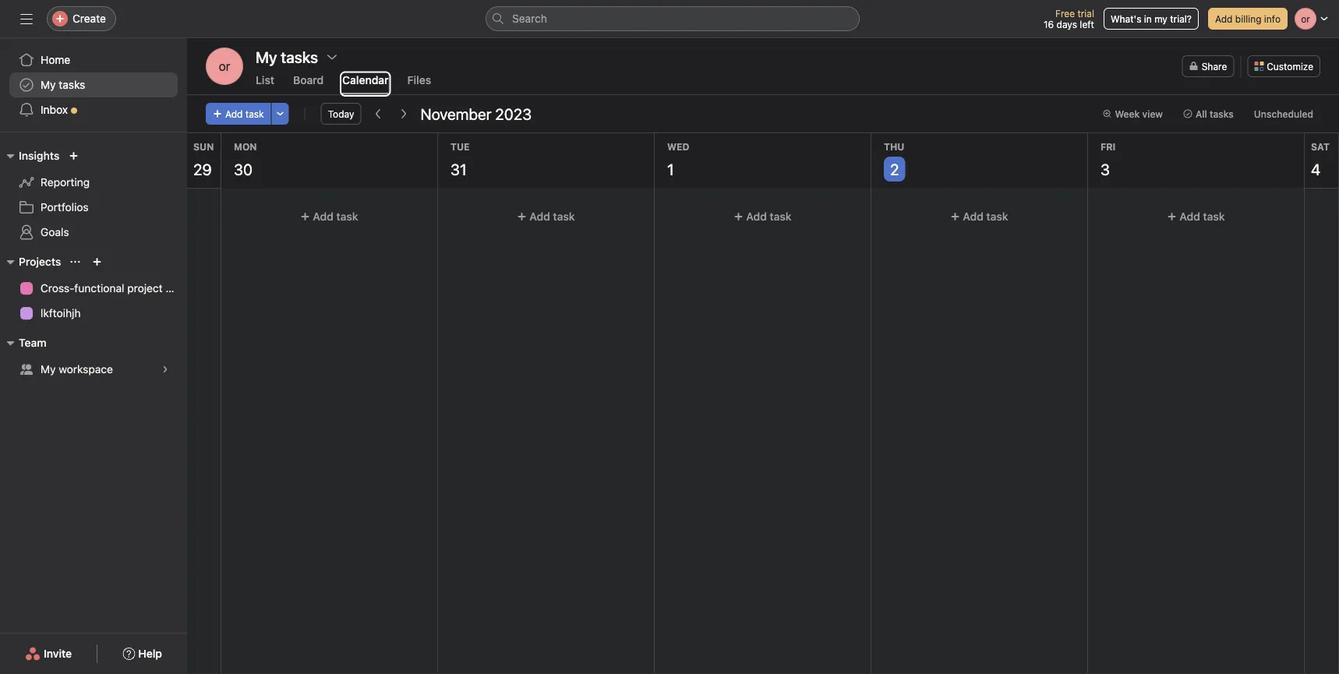 Task type: locate. For each thing, give the bounding box(es) containing it.
tasks for my tasks
[[59, 78, 85, 91]]

sun 29
[[193, 141, 214, 178]]

add inside add billing info button
[[1215, 13, 1233, 24]]

november 2023
[[421, 104, 532, 123]]

home link
[[9, 48, 178, 73]]

2
[[890, 160, 899, 178]]

my for my tasks
[[41, 78, 56, 91]]

2 my from the top
[[41, 363, 56, 376]]

1 horizontal spatial tasks
[[1210, 108, 1234, 119]]

customize button
[[1248, 55, 1321, 77]]

tasks inside my tasks link
[[59, 78, 85, 91]]

my inside teams "element"
[[41, 363, 56, 376]]

inbox
[[41, 103, 68, 116]]

or button
[[206, 48, 243, 85]]

thu 2
[[884, 141, 905, 178]]

team button
[[0, 334, 46, 352]]

0 vertical spatial my
[[41, 78, 56, 91]]

my inside 'global' element
[[41, 78, 56, 91]]

previous week image
[[372, 108, 385, 120]]

what's in my trial? button
[[1104, 8, 1199, 30]]

calendar
[[342, 74, 389, 87]]

reporting
[[41, 176, 90, 189]]

1
[[667, 160, 674, 178]]

tue
[[451, 141, 470, 152]]

search list box
[[486, 6, 860, 31]]

my
[[41, 78, 56, 91], [41, 363, 56, 376]]

help button
[[112, 640, 172, 668]]

my up the inbox
[[41, 78, 56, 91]]

add
[[1215, 13, 1233, 24], [225, 108, 243, 119], [313, 210, 334, 223], [530, 210, 550, 223], [746, 210, 767, 223], [963, 210, 984, 223], [1180, 210, 1200, 223]]

week view
[[1115, 108, 1163, 119]]

31
[[451, 160, 467, 178]]

more actions image
[[276, 109, 285, 118]]

in
[[1144, 13, 1152, 24]]

home
[[41, 53, 70, 66]]

16
[[1044, 19, 1054, 30]]

next week image
[[397, 108, 410, 120]]

1 my from the top
[[41, 78, 56, 91]]

lkftoihjh
[[41, 307, 81, 320]]

today button
[[321, 103, 361, 125]]

create button
[[47, 6, 116, 31]]

my workspace link
[[9, 357, 178, 382]]

cross-functional project plan
[[41, 282, 187, 295]]

my down the team
[[41, 363, 56, 376]]

project
[[127, 282, 163, 295]]

board
[[293, 74, 324, 87]]

files link
[[407, 74, 431, 94]]

0 horizontal spatial tasks
[[59, 78, 85, 91]]

tasks
[[59, 78, 85, 91], [1210, 108, 1234, 119]]

add task button
[[206, 103, 271, 125], [228, 203, 431, 231], [444, 203, 648, 231], [661, 203, 865, 231], [878, 203, 1081, 231], [1095, 203, 1298, 231]]

list
[[256, 74, 274, 87]]

show options image
[[326, 51, 338, 63]]

tasks down home
[[59, 78, 85, 91]]

days
[[1057, 19, 1077, 30]]

wed 1
[[667, 141, 690, 178]]

wed
[[667, 141, 690, 152]]

30
[[234, 160, 253, 178]]

task
[[245, 108, 264, 119], [336, 210, 358, 223], [553, 210, 575, 223], [770, 210, 792, 223], [987, 210, 1008, 223], [1203, 210, 1225, 223]]

share
[[1202, 61, 1227, 72]]

show options, current sort, top image
[[70, 257, 80, 267]]

2023
[[495, 104, 532, 123]]

files
[[407, 74, 431, 87]]

global element
[[0, 38, 187, 132]]

mon
[[234, 141, 257, 152]]

reporting link
[[9, 170, 178, 195]]

tasks inside 'all tasks' dropdown button
[[1210, 108, 1234, 119]]

0 vertical spatial tasks
[[59, 78, 85, 91]]

see details, my workspace image
[[161, 365, 170, 374]]

what's in my trial?
[[1111, 13, 1192, 24]]

add task
[[225, 108, 264, 119], [313, 210, 358, 223], [530, 210, 575, 223], [746, 210, 792, 223], [963, 210, 1008, 223], [1180, 210, 1225, 223]]

fri
[[1101, 141, 1116, 152]]

hide sidebar image
[[20, 12, 33, 25]]

calendar link
[[342, 74, 389, 94]]

free
[[1056, 8, 1075, 19]]

tasks right the all
[[1210, 108, 1234, 119]]

november
[[421, 104, 491, 123]]

1 vertical spatial tasks
[[1210, 108, 1234, 119]]

what's
[[1111, 13, 1142, 24]]

1 vertical spatial my
[[41, 363, 56, 376]]

week view button
[[1096, 103, 1170, 125]]



Task type: describe. For each thing, give the bounding box(es) containing it.
projects button
[[0, 253, 61, 271]]

week
[[1115, 108, 1140, 119]]

view
[[1143, 108, 1163, 119]]

help
[[138, 647, 162, 660]]

insights button
[[0, 147, 60, 165]]

create
[[73, 12, 106, 25]]

trial?
[[1170, 13, 1192, 24]]

invite button
[[15, 640, 82, 668]]

plan
[[166, 282, 187, 295]]

share button
[[1182, 55, 1234, 77]]

my tasks
[[256, 48, 318, 66]]

workspace
[[59, 363, 113, 376]]

portfolios
[[41, 201, 89, 214]]

all tasks
[[1196, 108, 1234, 119]]

customize
[[1267, 61, 1314, 72]]

my
[[1155, 13, 1168, 24]]

search button
[[486, 6, 860, 31]]

functional
[[74, 282, 124, 295]]

goals
[[41, 226, 69, 239]]

teams element
[[0, 329, 187, 385]]

3
[[1101, 160, 1110, 178]]

tasks for all tasks
[[1210, 108, 1234, 119]]

projects element
[[0, 248, 187, 329]]

sat
[[1311, 141, 1330, 152]]

billing
[[1236, 13, 1262, 24]]

projects
[[19, 255, 61, 268]]

fri 3
[[1101, 141, 1116, 178]]

sun
[[193, 141, 214, 152]]

new project or portfolio image
[[92, 257, 102, 267]]

insights
[[19, 149, 60, 162]]

or
[[219, 59, 230, 74]]

tue 31
[[451, 141, 470, 178]]

cross-
[[41, 282, 74, 295]]

sat 4
[[1311, 141, 1330, 178]]

list link
[[256, 74, 274, 94]]

my workspace
[[41, 363, 113, 376]]

info
[[1264, 13, 1281, 24]]

29
[[193, 160, 212, 178]]

left
[[1080, 19, 1094, 30]]

lkftoihjh link
[[9, 301, 178, 326]]

team
[[19, 336, 46, 349]]

insights element
[[0, 142, 187, 248]]

4
[[1311, 160, 1321, 178]]

my for my workspace
[[41, 363, 56, 376]]

new image
[[69, 151, 78, 161]]

my tasks link
[[9, 73, 178, 97]]

add billing info
[[1215, 13, 1281, 24]]

board link
[[293, 74, 324, 94]]

search
[[512, 12, 547, 25]]

my tasks
[[41, 78, 85, 91]]

all
[[1196, 108, 1207, 119]]

free trial 16 days left
[[1044, 8, 1094, 30]]

invite
[[44, 647, 72, 660]]

goals link
[[9, 220, 178, 245]]

unscheduled
[[1254, 108, 1314, 119]]

cross-functional project plan link
[[9, 276, 187, 301]]

unscheduled button
[[1247, 103, 1321, 125]]

thu
[[884, 141, 905, 152]]

trial
[[1078, 8, 1094, 19]]

portfolios link
[[9, 195, 178, 220]]

today
[[328, 108, 354, 119]]

mon 30
[[234, 141, 257, 178]]

add billing info button
[[1208, 8, 1288, 30]]

inbox link
[[9, 97, 178, 122]]

all tasks button
[[1176, 103, 1241, 125]]



Task type: vqa. For each thing, say whether or not it's contained in the screenshot.
Board
yes



